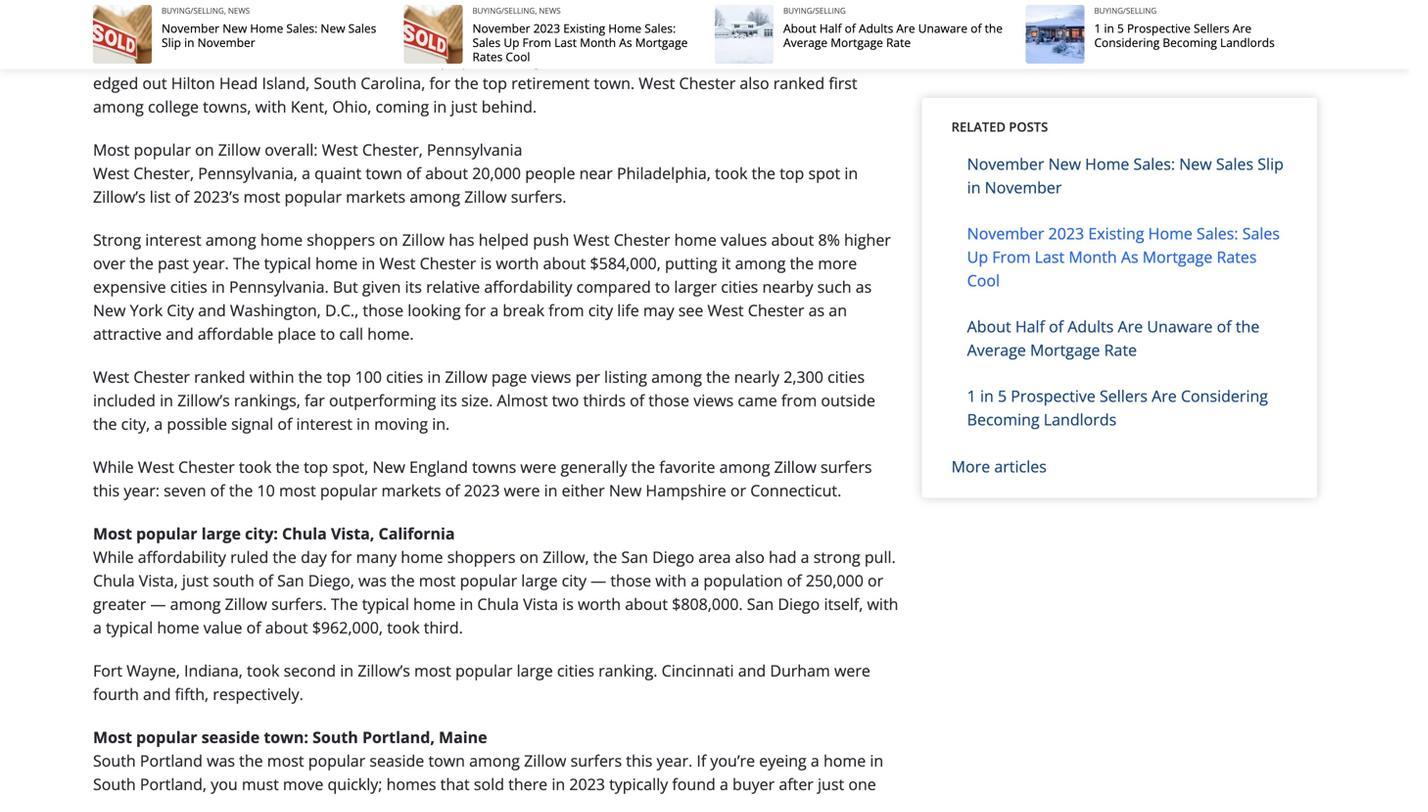 Task type: locate. For each thing, give the bounding box(es) containing it.
among up the has
[[410, 186, 461, 207]]

slip inside the buying/selling , news november new home sales: new sales slip in november
[[162, 34, 181, 50]]

last
[[555, 34, 577, 50], [1035, 246, 1065, 267]]

zillow up size.
[[445, 366, 488, 387]]

vacation
[[545, 49, 607, 70]]

2 horizontal spatial portland,
[[572, 25, 639, 47]]

affordability up south on the bottom of the page
[[138, 547, 226, 568]]

hampshire
[[646, 480, 727, 501]]

vista, inside chula vista, california, won out for most popular large city. south portland, maine, was the most popular seaside town, while vermilion, ohio, took the top spot among vacation towns. north carolina's pinehurst edged out hilton head island, south carolina, for the top retirement town. west chester also ranked first among college towns, with kent, ohio, coming in just behind.
[[139, 25, 178, 47]]

edged
[[93, 72, 138, 94]]

5
[[1118, 20, 1124, 36], [998, 385, 1007, 407]]

1 vertical spatial last
[[1035, 246, 1065, 267]]

november 2023 existing home sales: sales up from last month as mortgage rates cool link down november new home sales: new sales slip in november
[[967, 223, 1280, 291]]

1 horizontal spatial surfers.
[[511, 186, 567, 207]]

1 vertical spatial november 2023 existing home sales: sales up from last month as mortgage rates cool link
[[967, 223, 1280, 291]]

fort
[[93, 660, 123, 681]]

zillow's left list
[[93, 186, 146, 207]]

top
[[426, 49, 450, 70], [483, 72, 507, 94], [780, 163, 805, 184], [327, 366, 351, 387], [304, 456, 328, 478]]

buying/selling , news november new home sales: new sales slip in november
[[162, 5, 376, 50]]

its inside strong interest among home shoppers on zillow has helped push west chester home values about 8% higher over the past year. the typical home in west chester is worth about $584,000, putting it among the more expensive cities in pennsylvania. but given its relative affordability compared to larger cities nearby such as new york city and washington, d.c., those looking for a break from city life may see west chester as an attractive and affordable place to call home.
[[405, 276, 422, 297]]

zillow,
[[543, 547, 589, 568]]

landlords
[[1221, 34, 1275, 50], [1044, 409, 1117, 430]]

diego down the 250,000
[[778, 594, 820, 615]]

ranked down pinehurst
[[774, 72, 825, 94]]

1 in 5 prospective sellers are considering becoming landlords link
[[1095, 20, 1275, 50], [967, 385, 1269, 430]]

1 vertical spatial surfers.
[[271, 594, 327, 615]]

0 vertical spatial unaware
[[919, 20, 968, 36]]

buying/selling for in
[[162, 5, 224, 16]]

related
[[952, 118, 1006, 136]]

0 horizontal spatial existing
[[564, 20, 606, 36]]

chula left vista
[[477, 594, 519, 615]]

last inside november 2023 existing home sales: sales up from last month as mortgage rates cool
[[1035, 246, 1065, 267]]

popular
[[390, 25, 448, 47], [798, 25, 855, 47], [134, 139, 191, 160], [285, 186, 342, 207], [320, 480, 377, 501], [136, 523, 197, 544], [460, 570, 517, 591], [455, 660, 513, 681], [136, 727, 197, 748], [308, 750, 366, 771]]

an
[[829, 300, 847, 321]]

2 vertical spatial those
[[611, 570, 651, 591]]

for up 'diego,'
[[331, 547, 352, 568]]

news link for new
[[228, 5, 250, 16]]

1 vertical spatial 1
[[967, 385, 976, 407]]

most for most popular large city: chula vista, california while affordability ruled the day for many home shoppers on zillow, the san diego area also had a strong pull. chula vista, just south of san diego, was the most popular large city — those with a population of 250,000 or greater — among zillow surfers. the typical home in chula vista is worth about $808,000. san diego itself, with a typical home value of about $962,000, took third.
[[93, 523, 132, 544]]

1 vertical spatial sellers
[[1100, 385, 1148, 407]]

popular inside while west chester took the top spot, new england towns were generally the favorite among zillow surfers this year: seven of the 10 most popular markets of 2023 were in either new hampshire or connecticut.
[[320, 480, 377, 501]]

more
[[952, 456, 991, 477]]

those
[[363, 300, 404, 321], [649, 390, 690, 411], [611, 570, 651, 591]]

north
[[663, 49, 706, 70]]

0 horizontal spatial with
[[255, 96, 287, 117]]

1 vertical spatial prospective
[[1011, 385, 1096, 407]]

portland, down portland in the bottom left of the page
[[140, 774, 207, 795]]

1 horizontal spatial year.
[[657, 750, 693, 771]]

november new home sales: new sales slip in november link up island,
[[162, 20, 376, 50]]

pennsylvania.
[[229, 276, 329, 297]]

were
[[521, 456, 557, 478], [504, 480, 540, 501], [835, 660, 871, 681]]

affordability inside "most popular large city: chula vista, california while affordability ruled the day for many home shoppers on zillow, the san diego area also had a strong pull. chula vista, just south of san diego, was the most popular large city — those with a population of 250,000 or greater — among zillow surfers. the typical home in chula vista is worth about $808,000. san diego itself, with a typical home value of about $962,000, took third."
[[138, 547, 226, 568]]

for inside strong interest among home shoppers on zillow has helped push west chester home values about 8% higher over the past year. the typical home in west chester is worth about $584,000, putting it among the more expensive cities in pennsylvania. but given its relative affordability compared to larger cities nearby such as new york city and washington, d.c., those looking for a break from city life may see west chester as an attractive and affordable place to call home.
[[465, 300, 486, 321]]

1 vertical spatial worth
[[578, 594, 621, 615]]

chester up included
[[133, 366, 190, 387]]

a left the break
[[490, 300, 499, 321]]

1
[[1095, 20, 1101, 36], [967, 385, 976, 407]]

2 while from the top
[[93, 547, 134, 568]]

spot inside most popular on zillow overall: west chester, pennsylvania west chester, pennsylvania, a quaint town of about 20,000 people near philadelphia, took the top spot in zillow's list of 2023's most popular markets among zillow surfers.
[[809, 163, 841, 184]]

0 vertical spatial portland,
[[572, 25, 639, 47]]

or right the hampshire
[[731, 480, 746, 501]]

buying/selling inside buying/selling about half of adults are unaware of the average mortgage rate
[[784, 5, 846, 16]]

to up the may
[[655, 276, 670, 297]]

won
[[260, 25, 291, 47]]

most right 10
[[279, 480, 316, 501]]

in inside "most popular large city: chula vista, california while affordability ruled the day for many home shoppers on zillow, the san diego area also had a strong pull. chula vista, just south of san diego, was the most popular large city — those with a population of 250,000 or greater — among zillow surfers. the typical home in chula vista is worth about $808,000. san diego itself, with a typical home value of about $962,000, took third."
[[460, 594, 473, 615]]

1 horizontal spatial was
[[359, 570, 387, 591]]

england
[[409, 456, 468, 478]]

surfers inside while west chester took the top spot, new england towns were generally the favorite among zillow surfers this year: seven of the 10 most popular markets of 2023 were in either new hampshire or connecticut.
[[821, 456, 872, 478]]

1 horizontal spatial affordability
[[484, 276, 573, 297]]

0 vertical spatial 1 in 5 prospective sellers are considering becoming landlords link
[[1095, 20, 1275, 50]]

markets inside most popular on zillow overall: west chester, pennsylvania west chester, pennsylvania, a quaint town of about 20,000 people near philadelphia, took the top spot in zillow's list of 2023's most popular markets among zillow surfers.
[[346, 186, 406, 207]]

, for new
[[224, 5, 226, 16]]

0 vertical spatial slip
[[162, 34, 181, 50]]

0 horizontal spatial rates
[[473, 48, 503, 64]]

2 vertical spatial san
[[747, 594, 774, 615]]

many
[[356, 547, 397, 568]]

to left call
[[320, 323, 335, 344]]

november
[[162, 20, 220, 36], [473, 20, 531, 36], [197, 34, 255, 50], [967, 153, 1045, 174], [985, 177, 1062, 198], [967, 223, 1045, 244]]

1 while from the top
[[93, 456, 134, 478]]

0 horizontal spatial ranked
[[194, 366, 245, 387]]

0 horizontal spatial from
[[549, 300, 584, 321]]

1 vertical spatial also
[[735, 547, 765, 568]]

zillow up there
[[524, 750, 567, 771]]

while up greater
[[93, 547, 134, 568]]

1 vertical spatial typical
[[362, 594, 409, 615]]

2 horizontal spatial san
[[747, 594, 774, 615]]

2 vertical spatial just
[[818, 774, 845, 795]]

1 vertical spatial landlords
[[1044, 409, 1117, 430]]

0 vertical spatial vista,
[[139, 25, 178, 47]]

town inside most popular on zillow overall: west chester, pennsylvania west chester, pennsylvania, a quaint town of about 20,000 people near philadelphia, took the top spot in zillow's list of 2023's most popular markets among zillow surfers.
[[366, 163, 402, 184]]

values
[[721, 229, 767, 250]]

sellers inside 1 in 5 prospective sellers are considering becoming landlords
[[1100, 385, 1148, 407]]

zillow's inside most popular on zillow overall: west chester, pennsylvania west chester, pennsylvania, a quaint town of about 20,000 people near philadelphia, took the top spot in zillow's list of 2023's most popular markets among zillow surfers.
[[93, 186, 146, 207]]

on up given
[[379, 229, 398, 250]]

city inside "most popular large city: chula vista, california while affordability ruled the day for many home shoppers on zillow, the san diego area also had a strong pull. chula vista, just south of san diego, was the most popular large city — those with a population of 250,000 or greater — among zillow surfers. the typical home in chula vista is worth about $808,000. san diego itself, with a typical home value of about $962,000, took third."
[[562, 570, 587, 591]]

1 horizontal spatial portland,
[[362, 727, 435, 748]]

but
[[333, 276, 358, 297]]

new inside strong interest among home shoppers on zillow has helped push west chester home values about 8% higher over the past year. the typical home in west chester is worth about $584,000, putting it among the more expensive cities in pennsylvania. but given its relative affordability compared to larger cities nearby such as new york city and washington, d.c., those looking for a break from city life may see west chester as an attractive and affordable place to call home.
[[93, 300, 126, 321]]

cities
[[170, 276, 207, 297], [721, 276, 758, 297], [386, 366, 423, 387], [828, 366, 865, 387], [557, 660, 595, 681]]

with right itself, on the right
[[867, 594, 899, 615]]

shoppers down the california
[[447, 547, 516, 568]]

worth down zillow,
[[578, 594, 621, 615]]

with down island,
[[255, 96, 287, 117]]

seaside inside chula vista, california, won out for most popular large city. south portland, maine, was the most popular seaside town, while vermilion, ohio, took the top spot among vacation towns. north carolina's pinehurst edged out hilton head island, south carolina, for the top retirement town. west chester also ranked first among college towns, with kent, ohio, coming in just behind.
[[93, 49, 148, 70]]

0 horizontal spatial adults
[[859, 20, 894, 36]]

1 vertical spatial those
[[649, 390, 690, 411]]

1 horizontal spatial landlords
[[1221, 34, 1275, 50]]

1 , from the left
[[224, 5, 226, 16]]

0 vertical spatial its
[[405, 276, 422, 297]]

1 vertical spatial seaside
[[201, 727, 260, 748]]

1 vertical spatial to
[[320, 323, 335, 344]]

2 horizontal spatial was
[[696, 25, 725, 47]]

zillow inside strong interest among home shoppers on zillow has helped push west chester home values about 8% higher over the past year. the typical home in west chester is worth about $584,000, putting it among the more expensive cities in pennsylvania. but given its relative affordability compared to larger cities nearby such as new york city and washington, d.c., those looking for a break from city life may see west chester as an attractive and affordable place to call home.
[[402, 229, 445, 250]]

0 vertical spatial shoppers
[[307, 229, 375, 250]]

4 buying/selling from the left
[[1095, 5, 1157, 16]]

zillow inside west chester ranked within the top 100 cities in zillow page views per listing among the nearly 2,300 cities included in zillow's rankings, far outperforming its size. almost two thirds of those views came from outside the city, a possible signal of interest in moving in.
[[445, 366, 488, 387]]

spot inside chula vista, california, won out for most popular large city. south portland, maine, was the most popular seaside town, while vermilion, ohio, took the top spot among vacation towns. north carolina's pinehurst edged out hilton head island, south carolina, for the top retirement town. west chester also ranked first among college towns, with kent, ohio, coming in just behind.
[[454, 49, 486, 70]]

strong
[[93, 229, 141, 250]]

or
[[731, 480, 746, 501], [868, 570, 884, 591]]

1 horizontal spatial worth
[[578, 594, 621, 615]]

on
[[195, 139, 214, 160], [379, 229, 398, 250], [520, 547, 539, 568]]

cities inside the 'fort wayne, indiana, took second in zillow's most popular large cities ranking. cincinnati and durham were fourth and fifth, respectively.'
[[557, 660, 595, 681]]

slip inside november new home sales: new sales slip in november
[[1258, 153, 1284, 174]]

0 vertical spatial considering
[[1095, 34, 1160, 50]]

a right city,
[[154, 413, 163, 434]]

1 news from the left
[[228, 5, 250, 16]]

maine,
[[643, 25, 692, 47]]

the inside buying/selling about half of adults are unaware of the average mortgage rate
[[985, 20, 1003, 36]]

typical up pennsylvania.
[[264, 253, 311, 274]]

philadelphia,
[[617, 163, 711, 184]]

took left third.
[[387, 617, 420, 638]]

sales: inside buying/selling , news november 2023 existing home sales: sales up from last month as mortgage rates cool
[[645, 20, 676, 36]]

10
[[257, 480, 275, 501]]

more articles
[[952, 456, 1047, 477]]

0 vertical spatial typical
[[264, 253, 311, 274]]

vista, up "town,"
[[139, 25, 178, 47]]

home down november new home sales: new sales slip in november
[[1149, 223, 1193, 244]]

west right push
[[573, 229, 610, 250]]

4 buying/selling link from the left
[[1095, 5, 1157, 16]]

3 buying/selling from the left
[[784, 5, 846, 16]]

0 vertical spatial diego
[[653, 547, 695, 568]]

town.
[[594, 72, 635, 94]]

buying/selling 1 in 5 prospective sellers are considering becoming landlords
[[1095, 5, 1275, 50]]

home inside november 2023 existing home sales: sales up from last month as mortgage rates cool
[[1149, 223, 1193, 244]]

cool inside november 2023 existing home sales: sales up from last month as mortgage rates cool
[[967, 270, 1000, 291]]

2 vertical spatial was
[[207, 750, 235, 771]]

1 news link from the left
[[228, 5, 250, 16]]

interest inside strong interest among home shoppers on zillow has helped push west chester home values about 8% higher over the past year. the typical home in west chester is worth about $584,000, putting it among the more expensive cities in pennsylvania. but given its relative affordability compared to larger cities nearby such as new york city and washington, d.c., those looking for a break from city life may see west chester as an attractive and affordable place to call home.
[[145, 229, 201, 250]]

on inside "most popular large city: chula vista, california while affordability ruled the day for many home shoppers on zillow, the san diego area also had a strong pull. chula vista, just south of san diego, was the most popular large city — those with a population of 250,000 or greater — among zillow surfers. the typical home in chula vista is worth about $808,000. san diego itself, with a typical home value of about $962,000, took third."
[[520, 547, 539, 568]]

about left '8%'
[[771, 229, 814, 250]]

seaside
[[93, 49, 148, 70], [201, 727, 260, 748], [370, 750, 424, 771]]

0 vertical spatial year.
[[193, 253, 229, 274]]

sales inside november new home sales: new sales slip in november
[[1216, 153, 1254, 174]]

a down overall:
[[302, 163, 311, 184]]

considering inside 1 in 5 prospective sellers are considering becoming landlords
[[1181, 385, 1269, 407]]

carolina's
[[710, 49, 781, 70]]

1 horizontal spatial unaware
[[1147, 316, 1213, 337]]

2023 right 'city.'
[[534, 20, 560, 36]]

0 vertical spatial sellers
[[1194, 20, 1230, 36]]

1 buying/selling from the left
[[162, 5, 224, 16]]

seven
[[164, 480, 206, 501]]

news up the california,
[[228, 5, 250, 16]]

unaware inside buying/selling about half of adults are unaware of the average mortgage rate
[[919, 20, 968, 36]]

month
[[580, 34, 616, 50], [1069, 246, 1117, 267]]

0 horizontal spatial november 2023 existing home sales: sales up from last month as mortgage rates cool link
[[473, 20, 688, 64]]

0 vertical spatial ranked
[[774, 72, 825, 94]]

sales: inside november 2023 existing home sales: sales up from last month as mortgage rates cool
[[1197, 223, 1239, 244]]

overall:
[[265, 139, 318, 160]]

1 vertical spatial half
[[1016, 316, 1045, 337]]

putting
[[665, 253, 718, 274]]

most down fourth at the bottom left
[[93, 727, 132, 748]]

0 horizontal spatial just
[[182, 570, 209, 591]]

0 vertical spatial half
[[820, 20, 842, 36]]

1 horizontal spatial november 2023 existing home sales: sales up from last month as mortgage rates cool link
[[967, 223, 1280, 291]]

2 news from the left
[[539, 5, 561, 16]]

year. right past
[[193, 253, 229, 274]]

november inside november 2023 existing home sales: sales up from last month as mortgage rates cool
[[967, 223, 1045, 244]]

strong
[[814, 547, 861, 568]]

compared
[[577, 276, 651, 297]]

— right greater
[[150, 594, 166, 615]]

1 horizontal spatial is
[[562, 594, 574, 615]]

2 , from the left
[[535, 5, 537, 16]]

just up pennsylvania
[[451, 96, 478, 117]]

the up pennsylvania.
[[233, 253, 260, 274]]

town up that
[[429, 750, 465, 771]]

west down towns.
[[639, 72, 675, 94]]

0 vertical spatial most
[[93, 139, 130, 160]]

1 horizontal spatial typical
[[264, 253, 311, 274]]

this inside most popular seaside town: south portland, maine south portland was the most popular seaside town among zillow surfers this year. if you're eyeing a home in south portland, you must move quickly; homes that sold there in 2023 typically found a buyer after just on
[[626, 750, 653, 771]]

1 horizontal spatial november new home sales: new sales slip in november link
[[967, 153, 1284, 198]]

south up kent, on the left top of the page
[[314, 72, 357, 94]]

most up third.
[[419, 570, 456, 591]]

island,
[[262, 72, 310, 94]]

took right philadelphia,
[[715, 163, 748, 184]]

last inside buying/selling , news november 2023 existing home sales: sales up from last month as mortgage rates cool
[[555, 34, 577, 50]]

cincinnati
[[662, 660, 734, 681]]

sellers
[[1194, 20, 1230, 36], [1100, 385, 1148, 407]]

2023 inside most popular seaside town: south portland, maine south portland was the most popular seaside town among zillow surfers this year. if you're eyeing a home in south portland, you must move quickly; homes that sold there in 2023 typically found a buyer after just on
[[569, 774, 605, 795]]

1 most from the top
[[93, 139, 130, 160]]

0 vertical spatial were
[[521, 456, 557, 478]]

the inside most popular seaside town: south portland, maine south portland was the most popular seaside town among zillow surfers this year. if you're eyeing a home in south portland, you must move quickly; homes that sold there in 2023 typically found a buyer after just on
[[239, 750, 263, 771]]

home inside the buying/selling , news november new home sales: new sales slip in november
[[250, 20, 283, 36]]

was up north
[[696, 25, 725, 47]]

, for 2023
[[535, 5, 537, 16]]

home up vermilion,
[[250, 20, 283, 36]]

chula up edged
[[93, 25, 135, 47]]

views up two
[[531, 366, 571, 387]]

as left "maine,"
[[619, 34, 632, 50]]

2023 inside while west chester took the top spot, new england towns were generally the favorite among zillow surfers this year: seven of the 10 most popular markets of 2023 were in either new hampshire or connecticut.
[[464, 480, 500, 501]]

affordability up the break
[[484, 276, 573, 297]]

1 vertical spatial november new home sales: new sales slip in november link
[[967, 153, 1284, 198]]

prospective inside buying/selling 1 in 5 prospective sellers are considering becoming landlords
[[1127, 20, 1191, 36]]

0 vertical spatial landlords
[[1221, 34, 1275, 50]]

san down day
[[277, 570, 304, 591]]

0 horizontal spatial 1
[[967, 385, 976, 407]]

carolina,
[[361, 72, 425, 94]]

among inside "most popular large city: chula vista, california while affordability ruled the day for many home shoppers on zillow, the san diego area also had a strong pull. chula vista, just south of san diego, was the most popular large city — those with a population of 250,000 or greater — among zillow surfers. the typical home in chula vista is worth about $808,000. san diego itself, with a typical home value of about $962,000, took third."
[[170, 594, 221, 615]]

0 horizontal spatial month
[[580, 34, 616, 50]]

becoming inside buying/selling 1 in 5 prospective sellers are considering becoming landlords
[[1163, 34, 1217, 50]]

took
[[361, 49, 393, 70], [715, 163, 748, 184], [239, 456, 272, 478], [387, 617, 420, 638], [247, 660, 280, 681]]

0 horizontal spatial spot
[[454, 49, 486, 70]]

zillow's up possible
[[177, 390, 230, 411]]

a right had
[[801, 547, 810, 568]]

home inside buying/selling , news november 2023 existing home sales: sales up from last month as mortgage rates cool
[[609, 20, 642, 36]]

year. inside strong interest among home shoppers on zillow has helped push west chester home values about 8% higher over the past year. the typical home in west chester is worth about $584,000, putting it among the more expensive cities in pennsylvania. but given its relative affordability compared to larger cities nearby such as new york city and washington, d.c., those looking for a break from city life may see west chester as an attractive and affordable place to call home.
[[193, 253, 229, 274]]

home left value
[[157, 617, 199, 638]]

shoppers up 'but' in the left of the page
[[307, 229, 375, 250]]

surfers up typically
[[571, 750, 622, 771]]

about
[[784, 20, 817, 36], [967, 316, 1012, 337]]

a inside most popular on zillow overall: west chester, pennsylvania west chester, pennsylvania, a quaint town of about 20,000 people near philadelphia, took the top spot in zillow's list of 2023's most popular markets among zillow surfers.
[[302, 163, 311, 184]]

markets down england
[[382, 480, 441, 501]]

2 vertical spatial were
[[835, 660, 871, 681]]

0 horizontal spatial news link
[[228, 5, 250, 16]]

just left south on the bottom of the page
[[182, 570, 209, 591]]

second
[[284, 660, 336, 681]]

as right such
[[856, 276, 872, 297]]

just inside most popular seaside town: south portland, maine south portland was the most popular seaside town among zillow surfers this year. if you're eyeing a home in south portland, you must move quickly; homes that sold there in 2023 typically found a buyer after just on
[[818, 774, 845, 795]]

, inside the buying/selling , news november new home sales: new sales slip in november
[[224, 5, 226, 16]]

or down "pull."
[[868, 570, 884, 591]]

surfers. inside "most popular large city: chula vista, california while affordability ruled the day for many home shoppers on zillow, the san diego area also had a strong pull. chula vista, just south of san diego, was the most popular large city — those with a population of 250,000 or greater — among zillow surfers. the typical home in chula vista is worth about $808,000. san diego itself, with a typical home value of about $962,000, took third."
[[271, 594, 327, 615]]

0 vertical spatial out
[[295, 25, 320, 47]]

2 news link from the left
[[539, 5, 561, 16]]

1 horizontal spatial town
[[429, 750, 465, 771]]

with
[[255, 96, 287, 117], [656, 570, 687, 591], [867, 594, 899, 615]]

from inside buying/selling , news november 2023 existing home sales: sales up from last month as mortgage rates cool
[[523, 34, 551, 50]]

worth down helped
[[496, 253, 539, 274]]

1 horizontal spatial half
[[1016, 316, 1045, 337]]

0 horizontal spatial ,
[[224, 5, 226, 16]]

pennsylvania
[[427, 139, 523, 160]]

rankings,
[[234, 390, 301, 411]]

1 vertical spatial ranked
[[194, 366, 245, 387]]

rate inside about half of adults are unaware of the average mortgage rate
[[1105, 339, 1137, 360]]

zillow's down $962,000,
[[358, 660, 410, 681]]

ranked down affordable
[[194, 366, 245, 387]]

portland,
[[572, 25, 639, 47], [362, 727, 435, 748], [140, 774, 207, 795]]

sellers inside buying/selling 1 in 5 prospective sellers are considering becoming landlords
[[1194, 20, 1230, 36]]

behind.
[[482, 96, 537, 117]]

1 vertical spatial while
[[93, 547, 134, 568]]

thirds
[[583, 390, 626, 411]]

2 buying/selling link from the left
[[473, 5, 535, 16]]

two
[[552, 390, 579, 411]]

ranking.
[[599, 660, 658, 681]]

existing inside november 2023 existing home sales: sales up from last month as mortgage rates cool
[[1089, 223, 1145, 244]]

buyer
[[733, 774, 775, 795]]

this
[[93, 480, 120, 501], [626, 750, 653, 771]]

kent,
[[291, 96, 328, 117]]

november 2023 existing home sales: sales up from last month as mortgage rates cool link
[[473, 20, 688, 64], [967, 223, 1280, 291]]

2023 inside november 2023 existing home sales: sales up from last month as mortgage rates cool
[[1049, 223, 1085, 244]]

1 horizontal spatial slip
[[1258, 153, 1284, 174]]

took up 10
[[239, 456, 272, 478]]

buying/selling inside buying/selling , news november 2023 existing home sales: sales up from last month as mortgage rates cool
[[473, 5, 535, 16]]

sales
[[348, 20, 376, 36], [473, 34, 501, 50], [1216, 153, 1254, 174], [1243, 223, 1280, 244]]

south down fourth at the bottom left
[[93, 774, 136, 795]]

west chester ranked within the top 100 cities in zillow page views per listing among the nearly 2,300 cities included in zillow's rankings, far outperforming its size. almost two thirds of those views came from outside the city, a possible signal of interest in moving in.
[[93, 366, 876, 434]]

news
[[228, 5, 250, 16], [539, 5, 561, 16]]

portland, up homes
[[362, 727, 435, 748]]

west
[[639, 72, 675, 94], [322, 139, 358, 160], [93, 163, 129, 184], [573, 229, 610, 250], [379, 253, 416, 274], [708, 300, 744, 321], [93, 366, 129, 387], [138, 456, 174, 478]]

buying/selling for mortgage
[[784, 5, 846, 16]]

1 horizontal spatial to
[[655, 276, 670, 297]]

surfers
[[821, 456, 872, 478], [571, 750, 622, 771]]

0 horizontal spatial portland,
[[140, 774, 207, 795]]

0 vertical spatial on
[[195, 139, 214, 160]]

sales inside november 2023 existing home sales: sales up from last month as mortgage rates cool
[[1243, 223, 1280, 244]]

there
[[509, 774, 548, 795]]

news for 2023
[[539, 5, 561, 16]]

value
[[203, 617, 242, 638]]

from inside strong interest among home shoppers on zillow has helped push west chester home values about 8% higher over the past year. the typical home in west chester is worth about $584,000, putting it among the more expensive cities in pennsylvania. but given its relative affordability compared to larger cities nearby such as new york city and washington, d.c., those looking for a break from city life may see west chester as an attractive and affordable place to call home.
[[549, 300, 584, 321]]

2023 inside buying/selling , news november 2023 existing home sales: sales up from last month as mortgage rates cool
[[534, 20, 560, 36]]

most inside most popular seaside town: south portland, maine south portland was the most popular seaside town among zillow surfers this year. if you're eyeing a home in south portland, you must move quickly; homes that sold there in 2023 typically found a buyer after just on
[[93, 727, 132, 748]]

1 horizontal spatial news link
[[539, 5, 561, 16]]

pull.
[[865, 547, 896, 568]]

1 vertical spatial its
[[440, 390, 457, 411]]

buying/selling
[[162, 5, 224, 16], [473, 5, 535, 16], [784, 5, 846, 16], [1095, 5, 1157, 16]]

spot up behind.
[[454, 49, 486, 70]]

1 vertical spatial affordability
[[138, 547, 226, 568]]

were inside the 'fort wayne, indiana, took second in zillow's most popular large cities ranking. cincinnati and durham were fourth and fifth, respectively.'
[[835, 660, 871, 681]]

as left an
[[809, 300, 825, 321]]

just inside chula vista, california, won out for most popular large city. south portland, maine, was the most popular seaside town, while vermilion, ohio, took the top spot among vacation towns. north carolina's pinehurst edged out hilton head island, south carolina, for the top retirement town. west chester also ranked first among college towns, with kent, ohio, coming in just behind.
[[451, 96, 478, 117]]

while inside "most popular large city: chula vista, california while affordability ruled the day for many home shoppers on zillow, the san diego area also had a strong pull. chula vista, just south of san diego, was the most popular large city — those with a population of 250,000 or greater — among zillow surfers. the typical home in chula vista is worth about $808,000. san diego itself, with a typical home value of about $962,000, took third."
[[93, 547, 134, 568]]

1 horizontal spatial ,
[[535, 5, 537, 16]]

shoppers inside strong interest among home shoppers on zillow has helped push west chester home values about 8% higher over the past year. the typical home in west chester is worth about $584,000, putting it among the more expensive cities in pennsylvania. but given its relative affordability compared to larger cities nearby such as new york city and washington, d.c., those looking for a break from city life may see west chester as an attractive and affordable place to call home.
[[307, 229, 375, 250]]

chester
[[679, 72, 736, 94], [614, 229, 670, 250], [420, 253, 476, 274], [748, 300, 805, 321], [133, 366, 190, 387], [178, 456, 235, 478]]

chester up seven at left
[[178, 456, 235, 478]]

adults
[[859, 20, 894, 36], [1068, 316, 1114, 337]]

cool
[[506, 48, 530, 64], [967, 270, 1000, 291]]

among up connecticut.
[[720, 456, 770, 478]]

and down city
[[166, 323, 194, 344]]

2 vertical spatial typical
[[106, 617, 153, 638]]

0 vertical spatial up
[[504, 34, 520, 50]]

3 most from the top
[[93, 727, 132, 748]]

considering inside buying/selling 1 in 5 prospective sellers are considering becoming landlords
[[1095, 34, 1160, 50]]

are inside buying/selling about half of adults are unaware of the average mortgage rate
[[897, 20, 916, 36]]

population
[[704, 570, 783, 591]]

1 vertical spatial year.
[[657, 750, 693, 771]]

about half of adults are unaware of the average mortgage rate link
[[784, 20, 1003, 50], [967, 316, 1260, 360]]

for
[[324, 25, 345, 47], [430, 72, 451, 94], [465, 300, 486, 321], [331, 547, 352, 568]]

with inside chula vista, california, won out for most popular large city. south portland, maine, was the most popular seaside town, while vermilion, ohio, took the top spot among vacation towns. north carolina's pinehurst edged out hilton head island, south carolina, for the top retirement town. west chester also ranked first among college towns, with kent, ohio, coming in just behind.
[[255, 96, 287, 117]]

1 horizontal spatial from
[[993, 246, 1031, 267]]

1 buying/selling link from the left
[[162, 5, 224, 16]]

shoppers inside "most popular large city: chula vista, california while affordability ruled the day for many home shoppers on zillow, the san diego area also had a strong pull. chula vista, just south of san diego, was the most popular large city — those with a population of 250,000 or greater — among zillow surfers. the typical home in chula vista is worth about $808,000. san diego itself, with a typical home value of about $962,000, took third."
[[447, 547, 516, 568]]

0 horizontal spatial becoming
[[967, 409, 1040, 430]]

0 horizontal spatial typical
[[106, 617, 153, 638]]

town inside most popular seaside town: south portland, maine south portland was the most popular seaside town among zillow surfers this year. if you're eyeing a home in south portland, you must move quickly; homes that sold there in 2023 typically found a buyer after just on
[[429, 750, 465, 771]]

took inside while west chester took the top spot, new england towns were generally the favorite among zillow surfers this year: seven of the 10 most popular markets of 2023 were in either new hampshire or connecticut.
[[239, 456, 272, 478]]

0 horizontal spatial landlords
[[1044, 409, 1117, 430]]

west right see
[[708, 300, 744, 321]]

this inside while west chester took the top spot, new england towns were generally the favorite among zillow surfers this year: seven of the 10 most popular markets of 2023 were in either new hampshire or connecticut.
[[93, 480, 120, 501]]

news up vacation
[[539, 5, 561, 16]]

most inside most popular on zillow overall: west chester, pennsylvania west chester, pennsylvania, a quaint town of about 20,000 people near philadelphia, took the top spot in zillow's list of 2023's most popular markets among zillow surfers.
[[93, 139, 130, 160]]

west up included
[[93, 366, 129, 387]]

from down 2,300
[[782, 390, 817, 411]]

expensive
[[93, 276, 166, 297]]

2 buying/selling from the left
[[473, 5, 535, 16]]

most
[[349, 25, 386, 47], [757, 25, 794, 47], [244, 186, 281, 207], [279, 480, 316, 501], [419, 570, 456, 591], [414, 660, 451, 681], [267, 750, 304, 771]]

1 horizontal spatial from
[[782, 390, 817, 411]]

zillow down south on the bottom of the page
[[225, 594, 267, 615]]

its up in.
[[440, 390, 457, 411]]

its
[[405, 276, 422, 297], [440, 390, 457, 411]]

most for most popular on zillow overall: west chester, pennsylvania west chester, pennsylvania, a quaint town of about 20,000 people near philadelphia, took the top spot in zillow's list of 2023's most popular markets among zillow surfers.
[[93, 139, 130, 160]]

first
[[829, 72, 858, 94]]

affordability inside strong interest among home shoppers on zillow has helped push west chester home values about 8% higher over the past year. the typical home in west chester is worth about $584,000, putting it among the more expensive cities in pennsylvania. but given its relative affordability compared to larger cities nearby such as new york city and washington, d.c., those looking for a break from city life may see west chester as an attractive and affordable place to call home.
[[484, 276, 573, 297]]

just right after
[[818, 774, 845, 795]]

rate up 1 in 5 prospective sellers are considering becoming landlords
[[1105, 339, 1137, 360]]

interest down far
[[296, 413, 353, 434]]

about down pennsylvania
[[425, 163, 468, 184]]

west inside chula vista, california, won out for most popular large city. south portland, maine, was the most popular seaside town, while vermilion, ohio, took the top spot among vacation towns. north carolina's pinehurst edged out hilton head island, south carolina, for the top retirement town. west chester also ranked first among college towns, with kent, ohio, coming in just behind.
[[639, 72, 675, 94]]

are inside 1 in 5 prospective sellers are considering becoming landlords
[[1152, 385, 1177, 407]]

2 most from the top
[[93, 523, 132, 544]]

0 horizontal spatial about
[[784, 20, 817, 36]]

1 horizontal spatial up
[[967, 246, 989, 267]]

most down pennsylvania,
[[244, 186, 281, 207]]

2 vertical spatial most
[[93, 727, 132, 748]]

1 horizontal spatial out
[[295, 25, 320, 47]]

portland, up towns.
[[572, 25, 639, 47]]

either
[[562, 480, 605, 501]]

1 horizontal spatial cool
[[967, 270, 1000, 291]]

near
[[580, 163, 613, 184]]

this left year:
[[93, 480, 120, 501]]

are
[[897, 20, 916, 36], [1233, 20, 1252, 36], [1118, 316, 1143, 337], [1152, 385, 1177, 407]]

ohio, up kent, on the left top of the page
[[317, 49, 357, 70]]

home up putting
[[675, 229, 717, 250]]

page
[[492, 366, 527, 387]]

0 vertical spatial affordability
[[484, 276, 573, 297]]

0 horizontal spatial average
[[784, 34, 828, 50]]

1 horizontal spatial 5
[[1118, 20, 1124, 36]]



Task type: vqa. For each thing, say whether or not it's contained in the screenshot.
Connecticut.
yes



Task type: describe. For each thing, give the bounding box(es) containing it.
took inside chula vista, california, won out for most popular large city. south portland, maine, was the most popular seaside town, while vermilion, ohio, took the top spot among vacation towns. north carolina's pinehurst edged out hilton head island, south carolina, for the top retirement town. west chester also ranked first among college towns, with kent, ohio, coming in just behind.
[[361, 49, 393, 70]]

1 horizontal spatial as
[[856, 276, 872, 297]]

you
[[211, 774, 238, 795]]

rate inside buying/selling about half of adults are unaware of the average mortgage rate
[[887, 34, 911, 50]]

surfers. inside most popular on zillow overall: west chester, pennsylvania west chester, pennsylvania, a quaint town of about 20,000 people near philadelphia, took the top spot in zillow's list of 2023's most popular markets among zillow surfers.
[[511, 186, 567, 207]]

2 vertical spatial vista,
[[139, 570, 178, 591]]

1 vertical spatial san
[[277, 570, 304, 591]]

chula up greater
[[93, 570, 135, 591]]

1 vertical spatial chester,
[[133, 163, 194, 184]]

large up vista
[[521, 570, 558, 591]]

1 horizontal spatial seaside
[[201, 727, 260, 748]]

portland, inside chula vista, california, won out for most popular large city. south portland, maine, was the most popular seaside town, while vermilion, ohio, took the top spot among vacation towns. north carolina's pinehurst edged out hilton head island, south carolina, for the top retirement town. west chester also ranked first among college towns, with kent, ohio, coming in just behind.
[[572, 25, 639, 47]]

1 vertical spatial 1 in 5 prospective sellers are considering becoming landlords link
[[967, 385, 1269, 430]]

mortgage inside buying/selling , news november 2023 existing home sales: sales up from last month as mortgage rates cool
[[635, 34, 688, 50]]

large up ruled
[[201, 523, 241, 544]]

for right won
[[324, 25, 345, 47]]

cities up outperforming
[[386, 366, 423, 387]]

posts
[[1009, 118, 1048, 136]]

worth inside "most popular large city: chula vista, california while affordability ruled the day for many home shoppers on zillow, the san diego area also had a strong pull. chula vista, just south of san diego, was the most popular large city — those with a population of 250,000 or greater — among zillow surfers. the typical home in chula vista is worth about $808,000. san diego itself, with a typical home value of about $962,000, took third."
[[578, 594, 621, 615]]

1 horizontal spatial —
[[591, 570, 607, 591]]

coming
[[376, 96, 429, 117]]

town:
[[264, 727, 309, 748]]

town,
[[152, 49, 193, 70]]

and left durham
[[738, 660, 766, 681]]

chester down nearby
[[748, 300, 805, 321]]

1 in 5 prospective sellers are considering becoming landlords
[[967, 385, 1269, 430]]

and down 'wayne,'
[[143, 684, 171, 705]]

most inside while west chester took the top spot, new england towns were generally the favorite among zillow surfers this year: seven of the 10 most popular markets of 2023 were in either new hampshire or connecticut.
[[279, 480, 316, 501]]

in inside the 'fort wayne, indiana, took second in zillow's most popular large cities ranking. cincinnati and durham were fourth and fifth, respectively.'
[[340, 660, 354, 681]]

about inside most popular on zillow overall: west chester, pennsylvania west chester, pennsylvania, a quaint town of about 20,000 people near philadelphia, took the top spot in zillow's list of 2023's most popular markets among zillow surfers.
[[425, 163, 468, 184]]

3 buying/selling link from the left
[[784, 5, 846, 16]]

about inside buying/selling about half of adults are unaware of the average mortgage rate
[[784, 20, 817, 36]]

zillow inside "most popular large city: chula vista, california while affordability ruled the day for many home shoppers on zillow, the san diego area also had a strong pull. chula vista, just south of san diego, was the most popular large city — those with a population of 250,000 or greater — among zillow surfers. the typical home in chula vista is worth about $808,000. san diego itself, with a typical home value of about $962,000, took third."
[[225, 594, 267, 615]]

moving
[[374, 413, 428, 434]]

popular inside the 'fort wayne, indiana, took second in zillow's most popular large cities ranking. cincinnati and durham were fourth and fifth, respectively.'
[[455, 660, 513, 681]]

large inside chula vista, california, won out for most popular large city. south portland, maine, was the most popular seaside town, while vermilion, ohio, took the top spot among vacation towns. north carolina's pinehurst edged out hilton head island, south carolina, for the top retirement town. west chester also ranked first among college towns, with kent, ohio, coming in just behind.
[[452, 25, 488, 47]]

ranked inside west chester ranked within the top 100 cities in zillow page views per listing among the nearly 2,300 cities included in zillow's rankings, far outperforming its size. almost two thirds of those views came from outside the city, a possible signal of interest in moving in.
[[194, 366, 245, 387]]

strong interest among home shoppers on zillow has helped push west chester home values about 8% higher over the past year. the typical home in west chester is worth about $584,000, putting it among the more expensive cities in pennsylvania. but given its relative affordability compared to larger cities nearby such as new york city and washington, d.c., those looking for a break from city life may see west chester as an attractive and affordable place to call home.
[[93, 229, 891, 344]]

cities up outside
[[828, 366, 865, 387]]

popular up portland in the bottom left of the page
[[136, 727, 197, 748]]

in inside chula vista, california, won out for most popular large city. south portland, maine, was the most popular seaside town, while vermilion, ohio, took the top spot among vacation towns. north carolina's pinehurst edged out hilton head island, south carolina, for the top retirement town. west chester also ranked first among college towns, with kent, ohio, coming in just behind.
[[433, 96, 447, 117]]

landlords inside 1 in 5 prospective sellers are considering becoming landlords
[[1044, 409, 1117, 430]]

for right carolina, at the top of the page
[[430, 72, 451, 94]]

among down 'city.'
[[490, 49, 541, 70]]

a inside west chester ranked within the top 100 cities in zillow page views per listing among the nearly 2,300 cities included in zillow's rankings, far outperforming its size. almost two thirds of those views came from outside the city, a possible signal of interest in moving in.
[[154, 413, 163, 434]]

up inside buying/selling , news november 2023 existing home sales: sales up from last month as mortgage rates cool
[[504, 34, 520, 50]]

attractive
[[93, 323, 162, 344]]

a up after
[[811, 750, 820, 771]]

popular up pinehurst
[[798, 25, 855, 47]]

most popular on zillow overall: west chester, pennsylvania west chester, pennsylvania, a quaint town of about 20,000 people near philadelphia, took the top spot in zillow's list of 2023's most popular markets among zillow surfers.
[[93, 139, 858, 207]]

0 horizontal spatial as
[[809, 300, 825, 321]]

while inside while west chester took the top spot, new england towns were generally the favorite among zillow surfers this year: seven of the 10 most popular markets of 2023 were in either new hampshire or connecticut.
[[93, 456, 134, 478]]

far
[[305, 390, 325, 411]]

the inside "most popular large city: chula vista, california while affordability ruled the day for many home shoppers on zillow, the san diego area also had a strong pull. chula vista, just south of san diego, was the most popular large city — those with a population of 250,000 or greater — among zillow surfers. the typical home in chula vista is worth about $808,000. san diego itself, with a typical home value of about $962,000, took third."
[[331, 594, 358, 615]]

people
[[525, 163, 575, 184]]

buying/selling for from
[[473, 5, 535, 16]]

among inside while west chester took the top spot, new england towns were generally the favorite among zillow surfers this year: seven of the 10 most popular markets of 2023 were in either new hampshire or connecticut.
[[720, 456, 770, 478]]

0 vertical spatial ohio,
[[317, 49, 357, 70]]

among down values
[[735, 253, 786, 274]]

a down greater
[[93, 617, 102, 638]]

fort wayne, indiana, took second in zillow's most popular large cities ranking. cincinnati and durham were fourth and fifth, respectively.
[[93, 660, 871, 705]]

while west chester took the top spot, new england towns were generally the favorite among zillow surfers this year: seven of the 10 most popular markets of 2023 were in either new hampshire or connecticut.
[[93, 456, 872, 501]]

chula inside chula vista, california, won out for most popular large city. south portland, maine, was the most popular seaside town, while vermilion, ohio, took the top spot among vacation towns. north carolina's pinehurst edged out hilton head island, south carolina, for the top retirement town. west chester also ranked first among college towns, with kent, ohio, coming in just behind.
[[93, 25, 135, 47]]

chester up relative
[[420, 253, 476, 274]]

has
[[449, 229, 475, 250]]

2 horizontal spatial typical
[[362, 594, 409, 615]]

sales: inside the buying/selling , news november new home sales: new sales slip in november
[[286, 20, 318, 36]]

in inside november new home sales: new sales slip in november
[[967, 177, 981, 198]]

among down '2023's'
[[206, 229, 256, 250]]

fifth,
[[175, 684, 209, 705]]

typically
[[609, 774, 668, 795]]

on inside strong interest among home shoppers on zillow has helped push west chester home values about 8% higher over the past year. the typical home in west chester is worth about $584,000, putting it among the more expensive cities in pennsylvania. but given its relative affordability compared to larger cities nearby such as new york city and washington, d.c., those looking for a break from city life may see west chester as an attractive and affordable place to call home.
[[379, 229, 398, 250]]

a down you're on the bottom right of the page
[[720, 774, 729, 795]]

chula vista, california, won out for most popular large city. south portland, maine, was the most popular seaside town, while vermilion, ohio, took the top spot among vacation towns. north carolina's pinehurst edged out hilton head island, south carolina, for the top retirement town. west chester also ranked first among college towns, with kent, ohio, coming in just behind.
[[93, 25, 858, 117]]

prospective inside 1 in 5 prospective sellers are considering becoming landlords
[[1011, 385, 1096, 407]]

most up carolina, at the top of the page
[[349, 25, 386, 47]]

0 horizontal spatial november new home sales: new sales slip in november link
[[162, 20, 376, 50]]

south up vacation
[[525, 25, 568, 47]]

from inside west chester ranked within the top 100 cities in zillow page views per listing among the nearly 2,300 cities included in zillow's rankings, far outperforming its size. almost two thirds of those views came from outside the city, a possible signal of interest in moving in.
[[782, 390, 817, 411]]

zillow up pennsylvania,
[[218, 139, 261, 160]]

among inside west chester ranked within the top 100 cities in zillow page views per listing among the nearly 2,300 cities included in zillow's rankings, far outperforming its size. almost two thirds of those views came from outside the city, a possible signal of interest in moving in.
[[652, 366, 702, 387]]

$808,000.
[[672, 594, 743, 615]]

a up $808,000.
[[691, 570, 700, 591]]

home up third.
[[413, 594, 456, 615]]

among down edged
[[93, 96, 144, 117]]

west up quaint
[[322, 139, 358, 160]]

zillow's inside the 'fort wayne, indiana, took second in zillow's most popular large cities ranking. cincinnati and durham were fourth and fifth, respectively.'
[[358, 660, 410, 681]]

top inside west chester ranked within the top 100 cities in zillow page views per listing among the nearly 2,300 cities included in zillow's rankings, far outperforming its size. almost two thirds of those views came from outside the city, a possible signal of interest in moving in.
[[327, 366, 351, 387]]

west inside while west chester took the top spot, new england towns were generally the favorite among zillow surfers this year: seven of the 10 most popular markets of 2023 were in either new hampshire or connecticut.
[[138, 456, 174, 478]]

respectively.
[[213, 684, 304, 705]]

cities down it
[[721, 276, 758, 297]]

call
[[339, 323, 363, 344]]

sales inside buying/selling , news november 2023 existing home sales: sales up from last month as mortgage rates cool
[[473, 34, 501, 50]]

found
[[672, 774, 716, 795]]

cities up city
[[170, 276, 207, 297]]

sales: inside november new home sales: new sales slip in november
[[1134, 153, 1176, 174]]

1 vertical spatial —
[[150, 594, 166, 615]]

possible
[[167, 413, 227, 434]]

quickly;
[[328, 774, 382, 795]]

ruled
[[230, 547, 269, 568]]

most up "carolina's"
[[757, 25, 794, 47]]

south right town:
[[313, 727, 358, 748]]

1 inside buying/selling 1 in 5 prospective sellers are considering becoming landlords
[[1095, 20, 1101, 36]]

most popular large city: chula vista, california while affordability ruled the day for many home shoppers on zillow, the san diego area also had a strong pull. chula vista, just south of san diego, was the most popular large city — those with a population of 250,000 or greater — among zillow surfers. the typical home in chula vista is worth about $808,000. san diego itself, with a typical home value of about $962,000, took third.
[[93, 523, 899, 638]]

outperforming
[[329, 390, 436, 411]]

in inside 1 in 5 prospective sellers are considering becoming landlords
[[981, 385, 994, 407]]

1 vertical spatial out
[[142, 72, 167, 94]]

nearly
[[734, 366, 780, 387]]

california
[[379, 523, 455, 544]]

home.
[[368, 323, 414, 344]]

1 vertical spatial were
[[504, 480, 540, 501]]

over
[[93, 253, 126, 274]]

must
[[242, 774, 279, 795]]

more
[[818, 253, 857, 274]]

zillow inside while west chester took the top spot, new england towns were generally the favorite among zillow surfers this year: seven of the 10 most popular markets of 2023 were in either new hampshire or connecticut.
[[774, 456, 817, 478]]

came
[[738, 390, 778, 411]]

popular up quickly;
[[308, 750, 366, 771]]

pinehurst
[[785, 49, 855, 70]]

popular up carolina, at the top of the page
[[390, 25, 448, 47]]

also inside "most popular large city: chula vista, california while affordability ruled the day for many home shoppers on zillow, the san diego area also had a strong pull. chula vista, just south of san diego, was the most popular large city — those with a population of 250,000 or greater — among zillow surfers. the typical home in chula vista is worth about $808,000. san diego itself, with a typical home value of about $962,000, took third."
[[735, 547, 765, 568]]

popular down college
[[134, 139, 191, 160]]

or inside "most popular large city: chula vista, california while affordability ruled the day for many home shoppers on zillow, the san diego area also had a strong pull. chula vista, just south of san diego, was the most popular large city — those with a population of 250,000 or greater — among zillow surfers. the typical home in chula vista is worth about $808,000. san diego itself, with a typical home value of about $962,000, took third."
[[868, 570, 884, 591]]

looking
[[408, 300, 461, 321]]

november new home sales: new sales slip in november
[[967, 153, 1284, 198]]

in inside most popular on zillow overall: west chester, pennsylvania west chester, pennsylvania, a quaint town of about 20,000 people near philadelphia, took the top spot in zillow's list of 2023's most popular markets among zillow surfers.
[[845, 163, 858, 184]]

0 horizontal spatial views
[[531, 366, 571, 387]]

year:
[[124, 480, 160, 501]]

0 vertical spatial november 2023 existing home sales: sales up from last month as mortgage rates cool link
[[473, 20, 688, 64]]

took inside "most popular large city: chula vista, california while affordability ruled the day for many home shoppers on zillow, the san diego area also had a strong pull. chula vista, just south of san diego, was the most popular large city — those with a population of 250,000 or greater — among zillow surfers. the typical home in chula vista is worth about $808,000. san diego itself, with a typical home value of about $962,000, took third."
[[387, 617, 420, 638]]

2 vertical spatial portland,
[[140, 774, 207, 795]]

half inside about half of adults are unaware of the average mortgage rate
[[1016, 316, 1045, 337]]

home inside most popular seaside town: south portland, maine south portland was the most popular seaside town among zillow surfers this year. if you're eyeing a home in south portland, you must move quickly; homes that sold there in 2023 typically found a buyer after just on
[[824, 750, 866, 771]]

connecticut.
[[751, 480, 842, 501]]

city
[[167, 300, 194, 321]]

2 vertical spatial seaside
[[370, 750, 424, 771]]

city.
[[492, 25, 521, 47]]

becoming inside 1 in 5 prospective sellers are considering becoming landlords
[[967, 409, 1040, 430]]

see
[[679, 300, 704, 321]]

and right city
[[198, 300, 226, 321]]

about down push
[[543, 253, 586, 274]]

month inside november 2023 existing home sales: sales up from last month as mortgage rates cool
[[1069, 246, 1117, 267]]

third.
[[424, 617, 463, 638]]

most popular seaside town: south portland, maine south portland was the most popular seaside town among zillow surfers this year. if you're eyeing a home in south portland, you must move quickly; homes that sold there in 2023 typically found a buyer after just on
[[93, 727, 884, 796]]

generally
[[561, 456, 627, 478]]

took inside most popular on zillow overall: west chester, pennsylvania west chester, pennsylvania, a quaint town of about 20,000 people near philadelphia, took the top spot in zillow's list of 2023's most popular markets among zillow surfers.
[[715, 163, 748, 184]]

may
[[643, 300, 675, 321]]

in.
[[432, 413, 450, 434]]

was inside most popular seaside town: south portland, maine south portland was the most popular seaside town among zillow surfers this year. if you're eyeing a home in south portland, you must move quickly; homes that sold there in 2023 typically found a buyer after just on
[[207, 750, 235, 771]]

chester inside while west chester took the top spot, new england towns were generally the favorite among zillow surfers this year: seven of the 10 most popular markets of 2023 were in either new hampshire or connecticut.
[[178, 456, 235, 478]]

the inside strong interest among home shoppers on zillow has helped push west chester home values about 8% higher over the past year. the typical home in west chester is worth about $584,000, putting it among the more expensive cities in pennsylvania. but given its relative affordability compared to larger cities nearby such as new york city and washington, d.c., those looking for a break from city life may see west chester as an attractive and affordable place to call home.
[[233, 253, 260, 274]]

home up pennsylvania.
[[260, 229, 303, 250]]

was inside chula vista, california, won out for most popular large city. south portland, maine, was the most popular seaside town, while vermilion, ohio, took the top spot among vacation towns. north carolina's pinehurst edged out hilton head island, south carolina, for the top retirement town. west chester also ranked first among college towns, with kent, ohio, coming in just behind.
[[696, 25, 725, 47]]

south left portland in the bottom left of the page
[[93, 750, 136, 771]]

news link for 2023
[[539, 5, 561, 16]]

1 horizontal spatial san
[[622, 547, 648, 568]]

mortgage inside november 2023 existing home sales: sales up from last month as mortgage rates cool
[[1143, 246, 1213, 267]]

mortgage inside buying/selling about half of adults are unaware of the average mortgage rate
[[831, 34, 883, 50]]

typical inside strong interest among home shoppers on zillow has helped push west chester home values about 8% higher over the past year. the typical home in west chester is worth about $584,000, putting it among the more expensive cities in pennsylvania. but given its relative affordability compared to larger cities nearby such as new york city and washington, d.c., those looking for a break from city life may see west chester as an attractive and affordable place to call home.
[[264, 253, 311, 274]]

most inside "most popular large city: chula vista, california while affordability ruled the day for many home shoppers on zillow, the san diego area also had a strong pull. chula vista, just south of san diego, was the most popular large city — those with a population of 250,000 or greater — among zillow surfers. the typical home in chula vista is worth about $808,000. san diego itself, with a typical home value of about $962,000, took third."
[[419, 570, 456, 591]]

articles
[[995, 456, 1047, 477]]

given
[[362, 276, 401, 297]]

nearby
[[763, 276, 814, 297]]

average inside about half of adults are unaware of the average mortgage rate
[[967, 339, 1026, 360]]

mortgage inside about half of adults are unaware of the average mortgage rate
[[1031, 339, 1101, 360]]

top inside while west chester took the top spot, new england towns were generally the favorite among zillow surfers this year: seven of the 10 most popular markets of 2023 were in either new hampshire or connecticut.
[[304, 456, 328, 478]]

2 horizontal spatial with
[[867, 594, 899, 615]]

spot,
[[332, 456, 369, 478]]

popular up third.
[[460, 570, 517, 591]]

1 horizontal spatial diego
[[778, 594, 820, 615]]

popular down quaint
[[285, 186, 342, 207]]

south
[[213, 570, 254, 591]]

those inside west chester ranked within the top 100 cities in zillow page views per listing among the nearly 2,300 cities included in zillow's rankings, far outperforming its size. almost two thirds of those views came from outside the city, a possible signal of interest in moving in.
[[649, 390, 690, 411]]

such
[[818, 276, 852, 297]]

adults inside buying/selling about half of adults are unaware of the average mortgage rate
[[859, 20, 894, 36]]

are inside about half of adults are unaware of the average mortgage rate
[[1118, 316, 1143, 337]]

chula up day
[[282, 523, 327, 544]]

home up 'but' in the left of the page
[[315, 253, 358, 274]]

sold
[[474, 774, 504, 795]]

is inside strong interest among home shoppers on zillow has helped push west chester home values about 8% higher over the past year. the typical home in west chester is worth about $584,000, putting it among the more expensive cities in pennsylvania. but given its relative affordability compared to larger cities nearby such as new york city and washington, d.c., those looking for a break from city life may see west chester as an attractive and affordable place to call home.
[[480, 253, 492, 274]]

signal
[[231, 413, 273, 434]]

within
[[249, 366, 294, 387]]

100
[[355, 366, 382, 387]]

zillow down 20,000
[[465, 186, 507, 207]]

west up given
[[379, 253, 416, 274]]

5 inside 1 in 5 prospective sellers are considering becoming landlords
[[998, 385, 1007, 407]]

took inside the 'fort wayne, indiana, took second in zillow's most popular large cities ranking. cincinnati and durham were fourth and fifth, respectively.'
[[247, 660, 280, 681]]

just inside "most popular large city: chula vista, california while affordability ruled the day for many home shoppers on zillow, the san diego area also had a strong pull. chula vista, just south of san diego, was the most popular large city — those with a population of 250,000 or greater — among zillow surfers. the typical home in chula vista is worth about $808,000. san diego itself, with a typical home value of about $962,000, took third."
[[182, 570, 209, 591]]

1 vertical spatial views
[[694, 390, 734, 411]]

size.
[[461, 390, 493, 411]]

about inside about half of adults are unaware of the average mortgage rate
[[967, 316, 1012, 337]]

home down the california
[[401, 547, 443, 568]]

0 vertical spatial to
[[655, 276, 670, 297]]

2,300
[[784, 366, 824, 387]]

towns,
[[203, 96, 251, 117]]

$584,000,
[[590, 253, 661, 274]]

about up "second"
[[265, 617, 308, 638]]

from inside november 2023 existing home sales: sales up from last month as mortgage rates cool
[[993, 246, 1031, 267]]

while
[[197, 49, 235, 70]]

20,000
[[472, 163, 521, 184]]

a inside strong interest among home shoppers on zillow has helped push west chester home values about 8% higher over the past year. the typical home in west chester is worth about $584,000, putting it among the more expensive cities in pennsylvania. but given its relative affordability compared to larger cities nearby such as new york city and washington, d.c., those looking for a break from city life may see west chester as an attractive and affordable place to call home.
[[490, 300, 499, 321]]

0 horizontal spatial to
[[320, 323, 335, 344]]

place
[[278, 323, 316, 344]]

west up strong
[[93, 163, 129, 184]]

past
[[158, 253, 189, 274]]

0 vertical spatial about half of adults are unaware of the average mortgage rate link
[[784, 20, 1003, 50]]

pennsylvania,
[[198, 163, 298, 184]]

towns
[[472, 456, 516, 478]]

vermilion,
[[239, 49, 313, 70]]

1 horizontal spatial chester,
[[362, 139, 423, 160]]

push
[[533, 229, 569, 250]]

towns.
[[611, 49, 659, 70]]

almost
[[497, 390, 548, 411]]

home inside november new home sales: new sales slip in november
[[1086, 153, 1130, 174]]

1 vertical spatial ohio,
[[332, 96, 372, 117]]

news for new
[[228, 5, 250, 16]]

durham
[[770, 660, 830, 681]]

$962,000,
[[312, 617, 383, 638]]

1 horizontal spatial with
[[656, 570, 687, 591]]

most for most popular seaside town: south portland, maine south portland was the most popular seaside town among zillow surfers this year. if you're eyeing a home in south portland, you must move quickly; homes that sold there in 2023 typically found a buyer after just on
[[93, 727, 132, 748]]

popular down seven at left
[[136, 523, 197, 544]]

in inside the buying/selling , news november new home sales: new sales slip in november
[[184, 34, 194, 50]]

college
[[148, 96, 199, 117]]

its inside west chester ranked within the top 100 cities in zillow page views per listing among the nearly 2,300 cities included in zillow's rankings, far outperforming its size. almost two thirds of those views came from outside the city, a possible signal of interest in moving in.
[[440, 390, 457, 411]]

city:
[[245, 523, 278, 544]]

wayne,
[[127, 660, 180, 681]]

surfers inside most popular seaside town: south portland, maine south portland was the most popular seaside town among zillow surfers this year. if you're eyeing a home in south portland, you must move quickly; homes that sold there in 2023 typically found a buyer after just on
[[571, 750, 622, 771]]

about left $808,000.
[[625, 594, 668, 615]]

adults inside about half of adults are unaware of the average mortgage rate
[[1068, 316, 1114, 337]]

1 vertical spatial vista,
[[331, 523, 375, 544]]

most inside the 'fort wayne, indiana, took second in zillow's most popular large cities ranking. cincinnati and durham were fourth and fifth, respectively.'
[[414, 660, 451, 681]]

higher
[[844, 229, 891, 250]]

chester up $584,000,
[[614, 229, 670, 250]]

1 vertical spatial about half of adults are unaware of the average mortgage rate link
[[967, 316, 1260, 360]]

sales inside the buying/selling , news november new home sales: new sales slip in november
[[348, 20, 376, 36]]

included
[[93, 390, 156, 411]]



